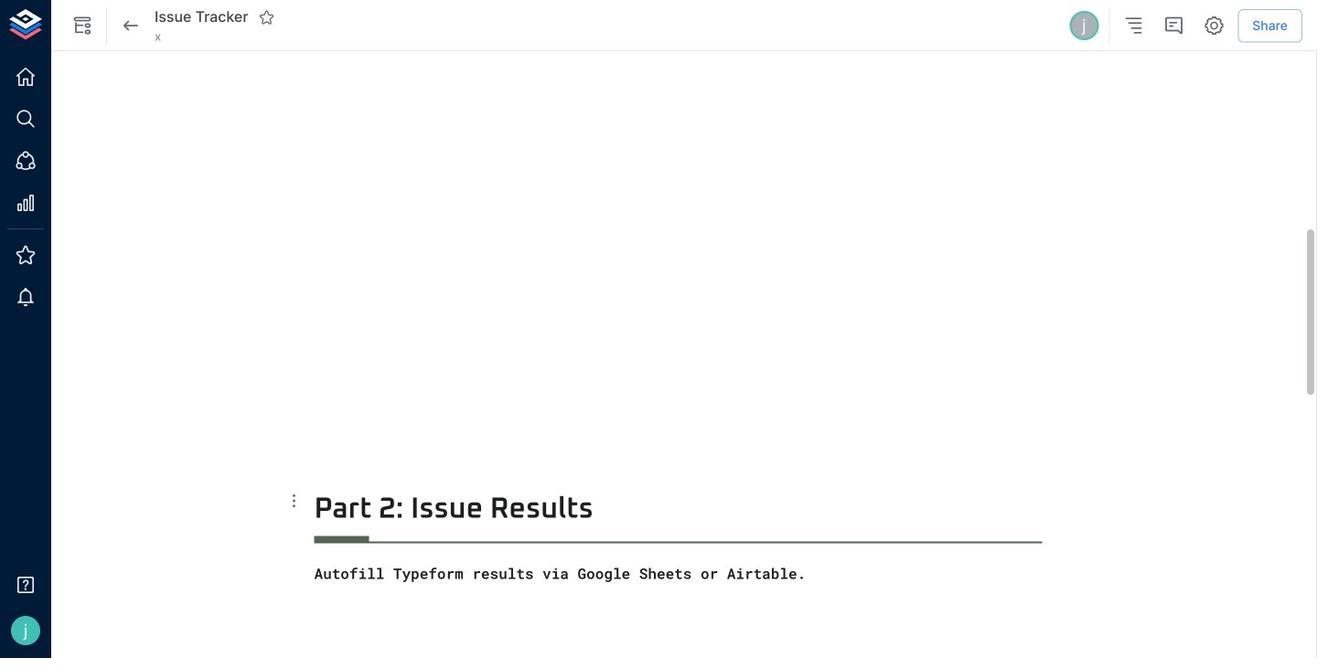 Task type: vqa. For each thing, say whether or not it's contained in the screenshot.
topmost help image
no



Task type: describe. For each thing, give the bounding box(es) containing it.
comments image
[[1163, 15, 1185, 37]]

go back image
[[120, 15, 142, 37]]

show wiki image
[[71, 15, 93, 37]]

settings image
[[1204, 15, 1226, 37]]



Task type: locate. For each thing, give the bounding box(es) containing it.
table of contents image
[[1123, 15, 1145, 37]]

favorite image
[[258, 9, 275, 26]]



